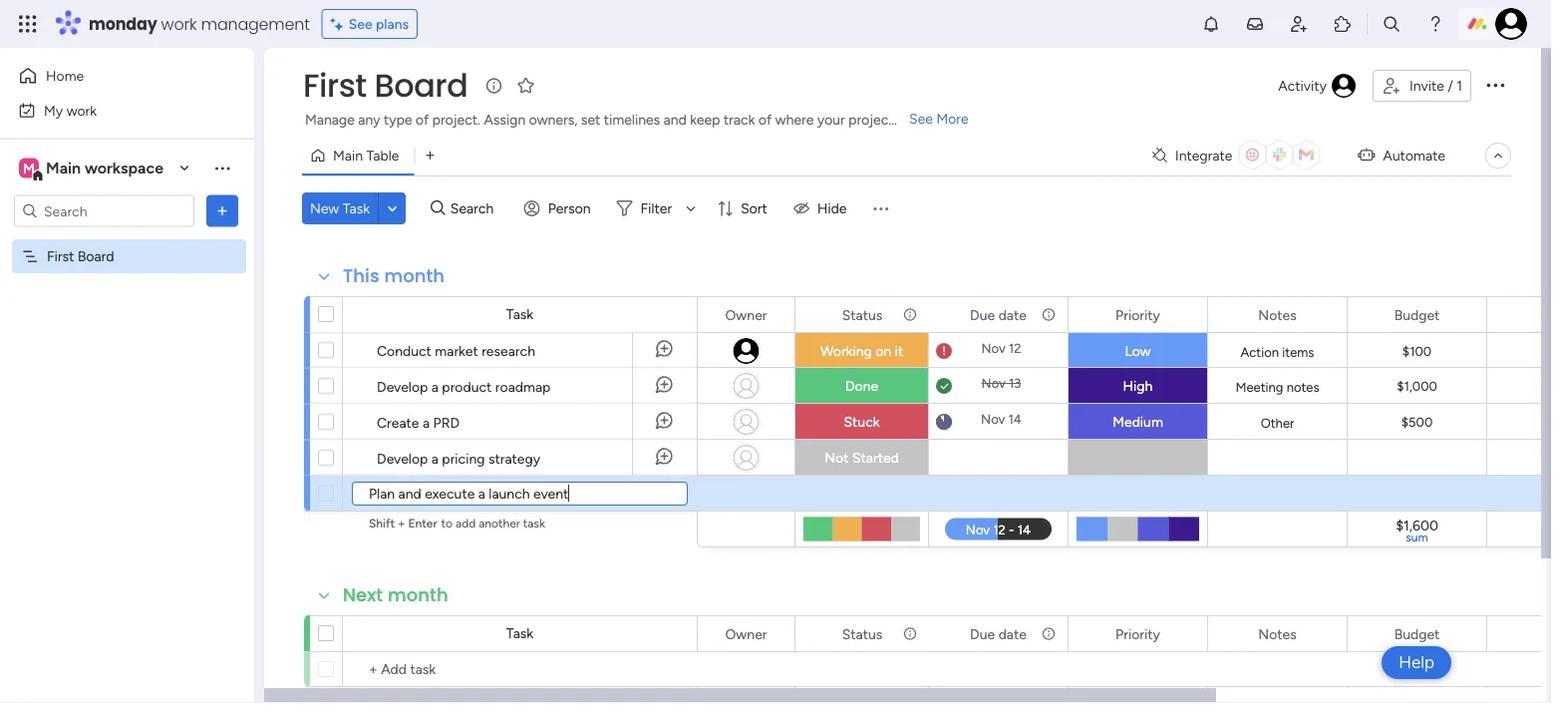 Task type: locate. For each thing, give the bounding box(es) containing it.
1 horizontal spatial see
[[909, 110, 933, 127]]

home
[[46, 67, 84, 84]]

owner for 2nd owner field from the bottom of the page
[[725, 306, 767, 323]]

1 vertical spatial priority field
[[1111, 623, 1166, 645]]

due date right column information image
[[970, 625, 1027, 642]]

work for monday
[[161, 12, 197, 35]]

1 owner from the top
[[725, 306, 767, 323]]

1 vertical spatial first board
[[47, 248, 114, 265]]

see more
[[909, 110, 969, 127]]

1 priority from the top
[[1116, 306, 1161, 323]]

status for first status field from the bottom
[[842, 625, 883, 642]]

1 vertical spatial a
[[423, 414, 430, 431]]

0 vertical spatial first
[[303, 63, 367, 108]]

v2 done deadline image
[[936, 376, 952, 395]]

search everything image
[[1382, 14, 1402, 34]]

nov left '13'
[[982, 375, 1006, 391]]

status for first status field
[[842, 306, 883, 323]]

work inside my work button
[[66, 102, 97, 119]]

help image
[[1426, 14, 1446, 34]]

2 budget from the top
[[1395, 625, 1440, 642]]

first up manage at top
[[303, 63, 367, 108]]

status field left column information image
[[837, 623, 888, 645]]

0 vertical spatial see
[[349, 15, 373, 32]]

2 vertical spatial nov
[[981, 411, 1005, 427]]

due right column information image
[[970, 625, 995, 642]]

Due date field
[[965, 304, 1032, 326], [965, 623, 1032, 645]]

0 horizontal spatial main
[[46, 159, 81, 178]]

2 vertical spatial a
[[432, 450, 439, 467]]

Notes field
[[1254, 304, 1302, 326], [1254, 623, 1302, 645]]

0 vertical spatial priority
[[1116, 306, 1161, 323]]

1 horizontal spatial work
[[161, 12, 197, 35]]

product
[[442, 378, 492, 395]]

inbox image
[[1246, 14, 1266, 34]]

apps image
[[1333, 14, 1353, 34]]

column information image for 2nd the due date field from the top
[[1041, 626, 1057, 642]]

work right my
[[66, 102, 97, 119]]

0 vertical spatial due date field
[[965, 304, 1032, 326]]

filter
[[641, 200, 672, 217]]

a left prd
[[423, 414, 430, 431]]

1 vertical spatial nov
[[982, 375, 1006, 391]]

due for 2nd the due date field from the top
[[970, 625, 995, 642]]

nov left 12
[[982, 341, 1006, 357]]

develop down conduct
[[377, 378, 428, 395]]

1 vertical spatial develop
[[377, 450, 428, 467]]

2 due date from the top
[[970, 625, 1027, 642]]

a for prd
[[423, 414, 430, 431]]

due
[[970, 306, 995, 323], [970, 625, 995, 642]]

and
[[664, 111, 687, 128]]

invite / 1
[[1410, 77, 1463, 94]]

status up working on it
[[842, 306, 883, 323]]

table
[[366, 147, 399, 164]]

+ Add task text field
[[352, 482, 688, 506], [353, 657, 688, 681]]

1 date from the top
[[999, 306, 1027, 323]]

your
[[818, 111, 845, 128]]

due date field right column information image
[[965, 623, 1032, 645]]

budget up $100
[[1395, 306, 1440, 323]]

Budget field
[[1390, 304, 1445, 326], [1390, 623, 1445, 645]]

assign
[[484, 111, 526, 128]]

working
[[821, 343, 872, 360]]

1 notes from the top
[[1259, 306, 1297, 323]]

1 nov from the top
[[982, 341, 1006, 357]]

1 vertical spatial budget field
[[1390, 623, 1445, 645]]

1 vertical spatial priority
[[1116, 625, 1161, 642]]

Status field
[[837, 304, 888, 326], [837, 623, 888, 645]]

working on it
[[821, 343, 904, 360]]

1 vertical spatial board
[[78, 248, 114, 265]]

nov left 14
[[981, 411, 1005, 427]]

due date field up the nov 12
[[965, 304, 1032, 326]]

1 priority field from the top
[[1111, 304, 1166, 326]]

1 horizontal spatial of
[[759, 111, 772, 128]]

2 owner from the top
[[725, 625, 767, 642]]

conduct
[[377, 342, 432, 359]]

main for main workspace
[[46, 159, 81, 178]]

options image
[[1484, 73, 1508, 96]]

0 horizontal spatial see
[[349, 15, 373, 32]]

first board inside "list box"
[[47, 248, 114, 265]]

0 vertical spatial date
[[999, 306, 1027, 323]]

0 horizontal spatial of
[[416, 111, 429, 128]]

monday work management
[[89, 12, 310, 35]]

owner
[[725, 306, 767, 323], [725, 625, 767, 642]]

1 vertical spatial notes
[[1259, 625, 1297, 642]]

0 vertical spatial task
[[343, 200, 370, 217]]

2 priority from the top
[[1116, 625, 1161, 642]]

board inside "list box"
[[78, 248, 114, 265]]

of right track
[[759, 111, 772, 128]]

1 vertical spatial see
[[909, 110, 933, 127]]

0 vertical spatial owner
[[725, 306, 767, 323]]

see
[[349, 15, 373, 32], [909, 110, 933, 127]]

priority
[[1116, 306, 1161, 323], [1116, 625, 1161, 642]]

Next month field
[[338, 582, 453, 608]]

v2 overdue deadline image
[[936, 342, 952, 361]]

1 vertical spatial owner field
[[720, 623, 772, 645]]

status field up working on it
[[837, 304, 888, 326]]

a left the "product"
[[432, 378, 439, 395]]

develop
[[377, 378, 428, 395], [377, 450, 428, 467]]

0 vertical spatial work
[[161, 12, 197, 35]]

board down search in workspace field on the top left
[[78, 248, 114, 265]]

14
[[1009, 411, 1022, 427]]

2 develop from the top
[[377, 450, 428, 467]]

notes
[[1259, 306, 1297, 323], [1259, 625, 1297, 642]]

main inside workspace selection element
[[46, 159, 81, 178]]

2 due from the top
[[970, 625, 995, 642]]

management
[[201, 12, 310, 35]]

budget field up help
[[1390, 623, 1445, 645]]

new task button
[[302, 192, 378, 224]]

0 vertical spatial a
[[432, 378, 439, 395]]

nov
[[982, 341, 1006, 357], [982, 375, 1006, 391], [981, 411, 1005, 427]]

1 of from the left
[[416, 111, 429, 128]]

due date up the nov 12
[[970, 306, 1027, 323]]

0 horizontal spatial work
[[66, 102, 97, 119]]

status left column information image
[[842, 625, 883, 642]]

due up the nov 12
[[970, 306, 995, 323]]

1 vertical spatial owner
[[725, 625, 767, 642]]

started
[[853, 449, 899, 466]]

1 vertical spatial status
[[842, 625, 883, 642]]

develop down create
[[377, 450, 428, 467]]

autopilot image
[[1359, 142, 1376, 167]]

see inside see plans button
[[349, 15, 373, 32]]

2 status from the top
[[842, 625, 883, 642]]

1 horizontal spatial main
[[333, 147, 363, 164]]

2 notes from the top
[[1259, 625, 1297, 642]]

invite / 1 button
[[1373, 70, 1472, 102]]

see left plans
[[349, 15, 373, 32]]

1 owner field from the top
[[720, 304, 772, 326]]

1 status from the top
[[842, 306, 883, 323]]

$100
[[1403, 344, 1432, 360]]

0 vertical spatial status
[[842, 306, 883, 323]]

1 vertical spatial + add task text field
[[353, 657, 688, 681]]

1 budget field from the top
[[1390, 304, 1445, 326]]

0 vertical spatial due date
[[970, 306, 1027, 323]]

month right the this
[[384, 263, 445, 289]]

1 develop from the top
[[377, 378, 428, 395]]

0 vertical spatial priority field
[[1111, 304, 1166, 326]]

1 vertical spatial status field
[[837, 623, 888, 645]]

0 vertical spatial board
[[374, 63, 468, 108]]

option
[[0, 238, 254, 242]]

action
[[1241, 344, 1280, 360]]

next
[[343, 582, 383, 608]]

of right type
[[416, 111, 429, 128]]

arrow down image
[[679, 196, 703, 220]]

this month
[[343, 263, 445, 289]]

Priority field
[[1111, 304, 1166, 326], [1111, 623, 1166, 645]]

ruby anderson image
[[1496, 8, 1528, 40]]

0 vertical spatial status field
[[837, 304, 888, 326]]

1 vertical spatial task
[[506, 306, 534, 323]]

0 horizontal spatial first
[[47, 248, 74, 265]]

on
[[876, 343, 892, 360]]

0 vertical spatial notes field
[[1254, 304, 1302, 326]]

create
[[377, 414, 419, 431]]

0 vertical spatial nov
[[982, 341, 1006, 357]]

research
[[482, 342, 535, 359]]

invite
[[1410, 77, 1445, 94]]

0 vertical spatial notes
[[1259, 306, 1297, 323]]

main table button
[[302, 140, 414, 172]]

0 vertical spatial develop
[[377, 378, 428, 395]]

help button
[[1382, 646, 1452, 679]]

2 vertical spatial task
[[506, 625, 534, 642]]

main right workspace image
[[46, 159, 81, 178]]

1 vertical spatial work
[[66, 102, 97, 119]]

1 horizontal spatial board
[[374, 63, 468, 108]]

1 vertical spatial due date field
[[965, 623, 1032, 645]]

of
[[416, 111, 429, 128], [759, 111, 772, 128]]

month right next
[[388, 582, 448, 608]]

month
[[384, 263, 445, 289], [388, 582, 448, 608]]

0 vertical spatial budget
[[1395, 306, 1440, 323]]

Owner field
[[720, 304, 772, 326], [720, 623, 772, 645]]

2 of from the left
[[759, 111, 772, 128]]

create a prd
[[377, 414, 460, 431]]

2 nov from the top
[[982, 375, 1006, 391]]

0 vertical spatial owner field
[[720, 304, 772, 326]]

0 vertical spatial month
[[384, 263, 445, 289]]

low
[[1125, 343, 1151, 360]]

0 horizontal spatial first board
[[47, 248, 114, 265]]

board
[[374, 63, 468, 108], [78, 248, 114, 265]]

hide button
[[786, 192, 859, 224]]

sum
[[1406, 530, 1429, 544]]

1 vertical spatial budget
[[1395, 625, 1440, 642]]

project.
[[432, 111, 481, 128]]

1 vertical spatial notes field
[[1254, 623, 1302, 645]]

1 vertical spatial due
[[970, 625, 995, 642]]

notifications image
[[1202, 14, 1222, 34]]

work for my
[[66, 102, 97, 119]]

a
[[432, 378, 439, 395], [423, 414, 430, 431], [432, 450, 439, 467]]

1 vertical spatial date
[[999, 625, 1027, 642]]

v2 search image
[[431, 197, 445, 220]]

first board down search in workspace field on the top left
[[47, 248, 114, 265]]

my work button
[[12, 94, 214, 126]]

a left pricing
[[432, 450, 439, 467]]

0 horizontal spatial board
[[78, 248, 114, 265]]

due date for 2nd the due date field from the top
[[970, 625, 1027, 642]]

board up type
[[374, 63, 468, 108]]

1 vertical spatial month
[[388, 582, 448, 608]]

1 vertical spatial due date
[[970, 625, 1027, 642]]

market
[[435, 342, 478, 359]]

work right monday
[[161, 12, 197, 35]]

first board up type
[[303, 63, 468, 108]]

see left more
[[909, 110, 933, 127]]

1 due date from the top
[[970, 306, 1027, 323]]

main
[[333, 147, 363, 164], [46, 159, 81, 178]]

first board
[[303, 63, 468, 108], [47, 248, 114, 265]]

due date
[[970, 306, 1027, 323], [970, 625, 1027, 642]]

0 vertical spatial due
[[970, 306, 995, 323]]

project
[[849, 111, 894, 128]]

budget field up $100
[[1390, 304, 1445, 326]]

budget
[[1395, 306, 1440, 323], [1395, 625, 1440, 642]]

task
[[343, 200, 370, 217], [506, 306, 534, 323], [506, 625, 534, 642]]

0 vertical spatial first board
[[303, 63, 468, 108]]

month for this month
[[384, 263, 445, 289]]

1 due from the top
[[970, 306, 995, 323]]

develop for develop a product roadmap
[[377, 378, 428, 395]]

main for main table
[[333, 147, 363, 164]]

main inside button
[[333, 147, 363, 164]]

0 vertical spatial budget field
[[1390, 304, 1445, 326]]

$1,600
[[1396, 517, 1439, 534]]

1 vertical spatial first
[[47, 248, 74, 265]]

meeting notes
[[1236, 379, 1320, 395]]

my
[[44, 102, 63, 119]]

pricing
[[442, 450, 485, 467]]

None field
[[1538, 304, 1552, 326], [1538, 623, 1552, 645], [1538, 304, 1552, 326], [1538, 623, 1552, 645]]

1 horizontal spatial first board
[[303, 63, 468, 108]]

date
[[999, 306, 1027, 323], [999, 625, 1027, 642]]

1 horizontal spatial first
[[303, 63, 367, 108]]

budget up help
[[1395, 625, 1440, 642]]

first down search in workspace field on the top left
[[47, 248, 74, 265]]

2 priority field from the top
[[1111, 623, 1166, 645]]

main left table
[[333, 147, 363, 164]]

see inside see more link
[[909, 110, 933, 127]]

column information image
[[903, 307, 918, 323], [1041, 307, 1057, 323], [1041, 626, 1057, 642]]



Task type: describe. For each thing, give the bounding box(es) containing it.
see plans
[[349, 15, 409, 32]]

my work
[[44, 102, 97, 119]]

1 status field from the top
[[837, 304, 888, 326]]

person button
[[516, 192, 603, 224]]

$1,600 sum
[[1396, 517, 1439, 544]]

$1,000
[[1397, 378, 1438, 394]]

12
[[1009, 341, 1022, 357]]

develop a pricing strategy
[[377, 450, 541, 467]]

automate
[[1384, 147, 1446, 164]]

invite members image
[[1289, 14, 1309, 34]]

next month
[[343, 582, 448, 608]]

select product image
[[18, 14, 38, 34]]

strategy
[[489, 450, 541, 467]]

roadmap
[[495, 378, 551, 395]]

manage
[[305, 111, 355, 128]]

see for see plans
[[349, 15, 373, 32]]

13
[[1009, 375, 1022, 391]]

nov for done
[[982, 375, 1006, 391]]

task inside button
[[343, 200, 370, 217]]

First Board field
[[298, 63, 473, 108]]

priority for second priority field from the bottom of the page
[[1116, 306, 1161, 323]]

new task
[[310, 200, 370, 217]]

task for this month
[[506, 306, 534, 323]]

prd
[[433, 414, 460, 431]]

items
[[1283, 344, 1315, 360]]

add to favorites image
[[516, 75, 536, 95]]

keep
[[690, 111, 720, 128]]

filter button
[[609, 192, 703, 224]]

any
[[358, 111, 380, 128]]

a for pricing
[[432, 450, 439, 467]]

column information image
[[903, 626, 918, 642]]

activity button
[[1271, 70, 1365, 102]]

see more link
[[907, 109, 971, 129]]

manage any type of project. assign owners, set timelines and keep track of where your project stands.
[[305, 111, 942, 128]]

person
[[548, 200, 591, 217]]

Search field
[[445, 194, 505, 222]]

main table
[[333, 147, 399, 164]]

3 nov from the top
[[981, 411, 1005, 427]]

2 budget field from the top
[[1390, 623, 1445, 645]]

1 notes field from the top
[[1254, 304, 1302, 326]]

other
[[1261, 415, 1295, 431]]

a for product
[[432, 378, 439, 395]]

first inside "list box"
[[47, 248, 74, 265]]

workspace options image
[[212, 158, 232, 178]]

sort
[[741, 200, 768, 217]]

see for see more
[[909, 110, 933, 127]]

1 budget from the top
[[1395, 306, 1440, 323]]

add view image
[[426, 148, 434, 163]]

m
[[23, 160, 35, 177]]

collapse board header image
[[1491, 148, 1507, 164]]

workspace selection element
[[19, 156, 167, 182]]

sort button
[[709, 192, 780, 224]]

workspace
[[85, 159, 164, 178]]

home button
[[12, 60, 214, 92]]

main workspace
[[46, 159, 164, 178]]

/
[[1448, 77, 1454, 94]]

dapulse integrations image
[[1153, 148, 1168, 163]]

notes
[[1287, 379, 1320, 395]]

angle down image
[[388, 201, 397, 216]]

month for next month
[[388, 582, 448, 608]]

priority for first priority field from the bottom
[[1116, 625, 1161, 642]]

not started
[[825, 449, 899, 466]]

workspace image
[[19, 157, 39, 179]]

meeting
[[1236, 379, 1284, 395]]

timelines
[[604, 111, 660, 128]]

2 owner field from the top
[[720, 623, 772, 645]]

done
[[846, 377, 879, 394]]

due date for 2nd the due date field from the bottom of the page
[[970, 306, 1027, 323]]

column information image for first status field
[[903, 307, 918, 323]]

2 date from the top
[[999, 625, 1027, 642]]

nov 14
[[981, 411, 1022, 427]]

owners,
[[529, 111, 578, 128]]

medium
[[1113, 413, 1164, 430]]

not
[[825, 449, 849, 466]]

activity
[[1279, 77, 1327, 94]]

1 due date field from the top
[[965, 304, 1032, 326]]

nov for low
[[982, 341, 1006, 357]]

stands.
[[898, 111, 942, 128]]

type
[[384, 111, 412, 128]]

show board description image
[[482, 76, 506, 96]]

this
[[343, 263, 380, 289]]

monday
[[89, 12, 157, 35]]

high
[[1123, 377, 1153, 394]]

it
[[895, 343, 904, 360]]

2 status field from the top
[[837, 623, 888, 645]]

2 notes field from the top
[[1254, 623, 1302, 645]]

task for next month
[[506, 625, 534, 642]]

hide
[[818, 200, 847, 217]]

1
[[1457, 77, 1463, 94]]

action items
[[1241, 344, 1315, 360]]

$500
[[1402, 414, 1433, 430]]

integrate
[[1176, 147, 1233, 164]]

stuck
[[844, 413, 880, 430]]

new
[[310, 200, 339, 217]]

set
[[581, 111, 601, 128]]

help
[[1399, 652, 1435, 673]]

column information image for 2nd the due date field from the bottom of the page
[[1041, 307, 1057, 323]]

nov 13
[[982, 375, 1022, 391]]

develop for develop a pricing strategy
[[377, 450, 428, 467]]

menu image
[[871, 198, 891, 218]]

track
[[724, 111, 755, 128]]

0 vertical spatial + add task text field
[[352, 482, 688, 506]]

plans
[[376, 15, 409, 32]]

conduct market research
[[377, 342, 535, 359]]

first board list box
[[0, 235, 254, 543]]

Search in workspace field
[[42, 199, 167, 222]]

nov 12
[[982, 341, 1022, 357]]

This month field
[[338, 263, 450, 289]]

develop a product roadmap
[[377, 378, 551, 395]]

more
[[937, 110, 969, 127]]

2 due date field from the top
[[965, 623, 1032, 645]]

due for 2nd the due date field from the bottom of the page
[[970, 306, 995, 323]]

see plans button
[[322, 9, 418, 39]]

owner for 2nd owner field
[[725, 625, 767, 642]]

options image
[[212, 201, 232, 221]]



Task type: vqa. For each thing, say whether or not it's contained in the screenshot.
+ Add task text field
yes



